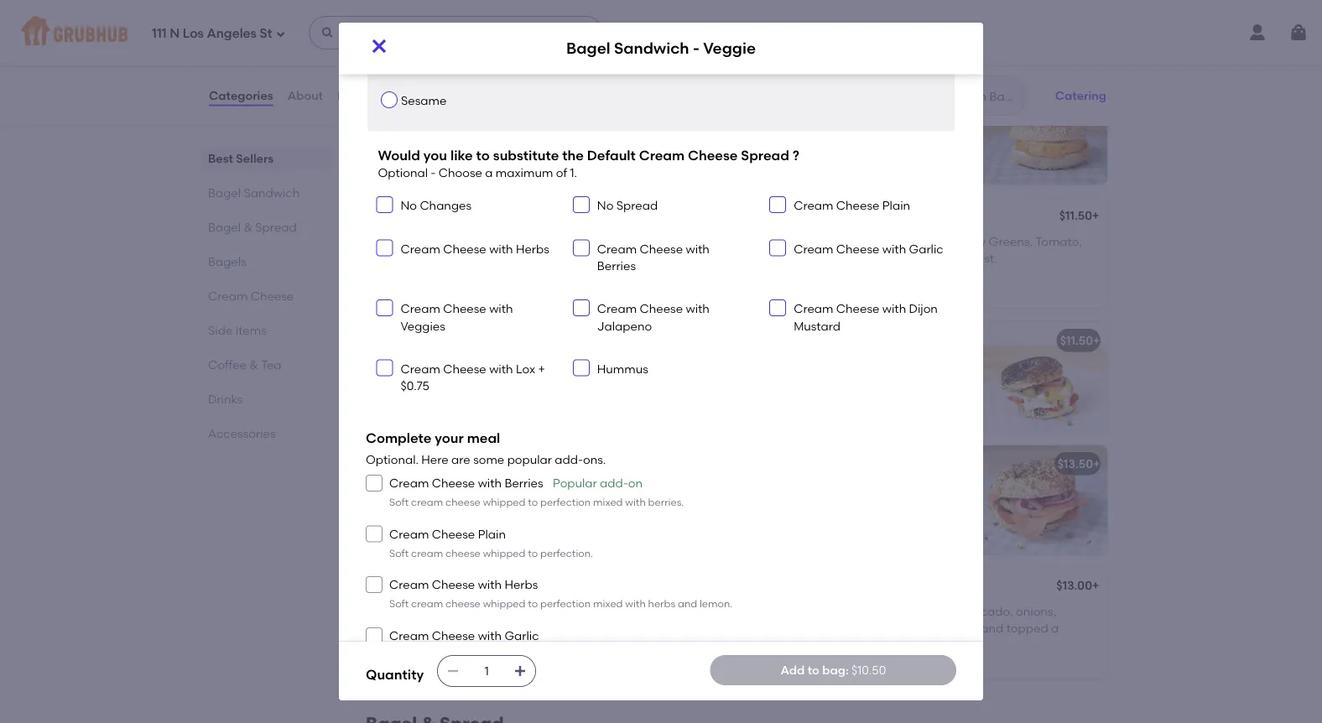 Task type: locate. For each thing, give the bounding box(es) containing it.
1 onions, from the left
[[522, 251, 565, 266]]

spread
[[741, 147, 790, 164], [617, 199, 658, 213], [255, 220, 297, 234]]

egg up garlic,
[[859, 87, 882, 101]]

categories button
[[208, 65, 274, 126]]

0 horizontal spatial face
[[379, 532, 405, 546]]

cream down smashed
[[411, 497, 443, 509]]

$0.75
[[401, 379, 430, 394]]

svg image
[[1289, 23, 1309, 43], [321, 26, 334, 39], [369, 36, 389, 56], [380, 200, 390, 210], [380, 243, 390, 253], [773, 304, 783, 314], [577, 364, 587, 374], [369, 581, 379, 591], [369, 632, 379, 642], [447, 665, 460, 678]]

best inside tab
[[208, 151, 233, 165]]

perfection down popular at bottom
[[541, 497, 591, 509]]

0 horizontal spatial dijon
[[495, 604, 524, 619]]

0 horizontal spatial jalapeno
[[491, 655, 546, 670]]

would
[[378, 147, 420, 164]]

main navigation navigation
[[0, 0, 1323, 65]]

complete
[[366, 431, 432, 447]]

& inside tab
[[244, 220, 253, 234]]

Search Brooklyn Bagel Bakery search field
[[894, 88, 1022, 104]]

0 horizontal spatial cheese,
[[379, 638, 423, 653]]

recommend inside cream cheese with garlic, scrambled eggs, cheddar cheese. we recommend to be served on our everything bagel
[[777, 145, 847, 159]]

0 vertical spatial best
[[389, 70, 411, 82]]

0 horizontal spatial our
[[402, 549, 421, 563]]

garlic
[[910, 242, 944, 256], [505, 629, 539, 644]]

cheese up bagel sandwich - smoke white fish salad
[[837, 302, 880, 317]]

$13.50
[[1058, 457, 1094, 472]]

cheese down changes
[[422, 234, 463, 248]]

to down pastrami, at the left of page
[[379, 655, 391, 670]]

mixed left herbs
[[593, 599, 623, 611]]

1 vertical spatial perfection
[[541, 599, 591, 611]]

1 vertical spatial tomato,
[[429, 251, 476, 266]]

mustard, up "cheese,"
[[905, 234, 955, 248]]

1 horizontal spatial bagel sandwich - veggie
[[567, 39, 756, 58]]

1 horizontal spatial egg.
[[810, 638, 835, 653]]

svg image
[[276, 29, 286, 39], [577, 200, 587, 210], [773, 200, 783, 210], [577, 243, 587, 253], [773, 243, 783, 253], [380, 304, 390, 314], [577, 304, 587, 314], [380, 364, 390, 374], [514, 665, 527, 678]]

svg image inside main navigation navigation
[[276, 29, 286, 39]]

plain up bagel.
[[478, 528, 506, 542]]

open
[[538, 515, 567, 529]]

0 vertical spatial add-
[[555, 453, 583, 467]]

no down the optional
[[401, 199, 417, 213]]

0 horizontal spatial tomato,
[[429, 251, 476, 266]]

1 vertical spatial bagel sandwich
[[208, 186, 300, 200]]

smash
[[538, 457, 575, 472]]

a inside open face sandwich  with smashed avocado, onions, peppers, olives, tomatoes, jack cheese and topped a poached egg.
[[1052, 621, 1059, 636]]

bagel sandwich - avocado smash
[[379, 457, 575, 472]]

1 horizontal spatial turkey
[[919, 251, 955, 266]]

cheese,
[[870, 251, 916, 266]]

onions,
[[522, 251, 565, 266], [799, 251, 842, 266]]

cream inside cream cheese veggie with pickled veggies, tomato, pickled onions, cucumber.
[[379, 234, 419, 248]]

like
[[451, 147, 473, 164]]

best
[[389, 70, 411, 82], [208, 151, 233, 165]]

2 vertical spatial we
[[484, 638, 502, 653]]

0 vertical spatial cream cheese with garlic
[[794, 242, 944, 256]]

1 vertical spatial garlic
[[505, 629, 539, 644]]

brie left "cheese,"
[[845, 251, 867, 266]]

- down bagel
[[815, 210, 820, 225]]

perfection inside cream cheese with herbs soft cream cheese whipped to perfection mixed with herbs and lemon.
[[541, 599, 591, 611]]

our down "cheese."
[[940, 145, 958, 159]]

best for best seller
[[389, 70, 411, 82]]

your up the are
[[435, 431, 464, 447]]

cheese left bagel.
[[379, 673, 423, 687]]

egg up coleslaw.
[[436, 621, 458, 636]]

bagel sandwich - smoke white fish salad
[[755, 334, 995, 348]]

perfection.
[[541, 548, 594, 560]]

bagel sandwich - build your own
[[379, 90, 570, 105]]

jalapeno down side
[[491, 655, 546, 670]]

1 vertical spatial cream
[[411, 548, 443, 560]]

spread up bagels tab
[[255, 220, 297, 234]]

drinks
[[208, 392, 243, 406]]

herbs right veggie
[[516, 242, 550, 256]]

1 vertical spatial bagel sandwich - veggie
[[379, 210, 523, 225]]

to down an
[[528, 548, 538, 560]]

0 horizontal spatial plain
[[478, 528, 506, 542]]

cheese inside cream cheese plain soft cream cheese whipped to perfection.
[[446, 548, 481, 560]]

sandwich down everything
[[755, 210, 812, 225]]

3 whipped from the top
[[483, 599, 526, 611]]

0 horizontal spatial best
[[208, 151, 233, 165]]

veggies
[[401, 319, 446, 334]]

optional
[[378, 166, 428, 180]]

0 vertical spatial egg.
[[434, 515, 459, 529]]

cheese inside cream cheese with garlic, scrambled eggs, cheddar cheese. we recommend to be served on our everything bagel
[[798, 111, 839, 125]]

egg. up sandwich.
[[434, 515, 459, 529]]

0 horizontal spatial served
[[412, 655, 449, 670]]

turkey inside cream cheese with dijon mustard, baby greens, tomato, pickled onions, brie cheese, turkey breast.
[[919, 251, 955, 266]]

1 vertical spatial turkey
[[919, 251, 955, 266]]

1 jack from the left
[[545, 621, 573, 636]]

bagel sandwich -  egg & cheese image
[[982, 76, 1108, 185]]

herbs
[[649, 599, 676, 611]]

0 vertical spatial be
[[864, 145, 879, 159]]

0 vertical spatial berries
[[598, 259, 636, 273]]

dijon inside cream cheese with dijon mustard
[[910, 302, 938, 317]]

cheese inside would you like to substitute the default cream cheese spread ? optional - choose a maximum of 1.
[[688, 147, 738, 164]]

best left the seller
[[389, 70, 411, 82]]

cheese up plain
[[432, 528, 475, 542]]

0 horizontal spatial brie
[[845, 251, 867, 266]]

2 vertical spatial spread
[[255, 220, 297, 234]]

peppers,
[[379, 498, 430, 512], [755, 621, 806, 636]]

onions, inside cream cheese with dijon mustard, baby greens, tomato, pickled onions, brie cheese, turkey breast.
[[799, 251, 842, 266]]

0 vertical spatial a
[[485, 166, 493, 180]]

no changes
[[401, 199, 472, 213]]

2 vertical spatial cream
[[411, 599, 443, 611]]

no down would you like to substitute the default cream cheese spread ? optional - choose a maximum of 1.
[[598, 199, 614, 213]]

add
[[781, 663, 805, 678]]

1 horizontal spatial olives,
[[808, 621, 843, 636]]

1 horizontal spatial bagel sandwich
[[366, 36, 509, 58]]

peppers, down open
[[755, 621, 806, 636]]

lemon.
[[700, 599, 733, 611]]

cheese up veggies in the left of the page
[[443, 302, 487, 317]]

tomato, inside cream cheese veggie with pickled veggies, tomato, pickled onions, cucumber.
[[429, 251, 476, 266]]

1 vertical spatial peppers,
[[755, 621, 806, 636]]

1 soft from the top
[[389, 497, 409, 509]]

1 horizontal spatial peppers,
[[755, 621, 806, 636]]

1 vertical spatial herbs
[[505, 579, 538, 593]]

poached down smashed
[[379, 515, 431, 529]]

cream inside the cream cheese with veggies
[[401, 302, 441, 317]]

no for no changes
[[401, 199, 417, 213]]

dijon inside cream cheese with dijon mustard, baby greens, tomato, pickled onions, brie cheese, turkey breast.
[[873, 234, 902, 248]]

reviews
[[337, 88, 384, 103]]

cream inside cream cheese with dijon mustard, baby greens, tomato, pickled onions, brie cheese, turkey breast.
[[755, 234, 795, 248]]

and inside open face sandwich  with smashed avocado, onions, peppers, olives, tomatoes, jack cheese and topped a poached egg.
[[981, 621, 1004, 636]]

1 horizontal spatial berries
[[598, 259, 636, 273]]

1 horizontal spatial poached
[[755, 638, 807, 653]]

jalapeno
[[598, 319, 652, 334], [491, 655, 546, 670]]

0 vertical spatial tomato,
[[1036, 234, 1083, 248]]

sesame
[[401, 94, 447, 108]]

turkey left the breast.
[[919, 251, 955, 266]]

2 horizontal spatial pickled
[[755, 251, 797, 266]]

0 horizontal spatial egg
[[436, 621, 458, 636]]

soft down smashed
[[389, 497, 409, 509]]

2 soft from the top
[[389, 548, 409, 560]]

no
[[401, 199, 417, 213], [598, 199, 614, 213]]

0 vertical spatial cream
[[411, 497, 443, 509]]

plain for cream cheese plain
[[883, 199, 911, 213]]

0 horizontal spatial add-
[[555, 453, 583, 467]]

2 vertical spatial our
[[469, 655, 488, 670]]

veggie up $4.50 +
[[704, 39, 756, 58]]

we inside cream cheese with garlic, scrambled eggs, cheddar cheese. we recommend to be served on our everything bagel
[[755, 145, 774, 159]]

2 perfection from the top
[[541, 599, 591, 611]]

cheese down "no spread"
[[640, 242, 683, 256]]

tomato, inside cream cheese with dijon mustard, baby greens, tomato, pickled onions, brie cheese, turkey breast.
[[1036, 234, 1083, 248]]

a inside would you like to substitute the default cream cheese spread ? optional - choose a maximum of 1.
[[485, 166, 493, 180]]

1 horizontal spatial brie
[[875, 210, 897, 225]]

plain
[[883, 199, 911, 213], [478, 528, 506, 542]]

cream inside cream cheese with dijon mustard
[[794, 302, 834, 317]]

2 jack from the left
[[907, 621, 935, 636]]

and down avocado, at the bottom of page
[[981, 621, 1004, 636]]

cheese inside cream cheese with berries
[[640, 242, 683, 256]]

cheese down sandwich - turkey & brie
[[798, 234, 841, 248]]

substitute
[[493, 147, 559, 164]]

with inside the cream cheese with jalapeno
[[686, 302, 710, 317]]

2 horizontal spatial egg
[[859, 87, 882, 101]]

0 vertical spatial our
[[940, 145, 958, 159]]

2 cream from the top
[[411, 548, 443, 560]]

no for no spread
[[598, 199, 614, 213]]

a for avocado,
[[1052, 621, 1059, 636]]

0 horizontal spatial spread
[[255, 220, 297, 234]]

mustard, up up,
[[526, 604, 576, 619]]

bagel sandwich - veggie down pumpernickel
[[567, 39, 756, 58]]

with inside smashed avocado with shallots, peppers, olives, provolone cheese, poached egg. served as an open face sandwich. we recommend to use our plain bagel.
[[489, 481, 513, 495]]

2 horizontal spatial dijon
[[910, 302, 938, 317]]

0 horizontal spatial a
[[485, 166, 493, 180]]

best sellers
[[208, 151, 274, 165]]

rye
[[788, 11, 809, 26]]

plain for cream cheese plain soft cream cheese whipped to perfection.
[[478, 528, 506, 542]]

would you like to substitute the default cream cheese spread ? optional - choose a maximum of 1.
[[378, 147, 800, 180]]

1 horizontal spatial and
[[981, 621, 1004, 636]]

cream inside cream cheese with dijon mustard, pastrami, egg sunny side up, jack cheese, coleslaw. we recommend to be served on our jalapeno cheese bagel.
[[379, 604, 419, 619]]

best left sellers at the left top
[[208, 151, 233, 165]]

0 vertical spatial on
[[922, 145, 937, 159]]

cream inside would you like to substitute the default cream cheese spread ? optional - choose a maximum of 1.
[[639, 147, 685, 164]]

bag:
[[823, 663, 849, 678]]

bagel sandwich - veggie
[[567, 39, 756, 58], [379, 210, 523, 225]]

cream cheese with dijon mustard
[[794, 302, 938, 334]]

sandwich up eggs,
[[792, 87, 849, 101]]

0 vertical spatial bagel sandwich
[[366, 36, 509, 58]]

1 horizontal spatial served
[[882, 145, 920, 159]]

& up hummus
[[603, 334, 612, 348]]

2 horizontal spatial spread
[[741, 147, 790, 164]]

served down cheddar
[[882, 145, 920, 159]]

bacon
[[483, 334, 520, 348]]

dijon up white
[[910, 302, 938, 317]]

cream inside cream cheese with herbs soft cream cheese whipped to perfection mixed with herbs and lemon.
[[411, 599, 443, 611]]

own
[[543, 90, 570, 105]]

3 cream from the top
[[411, 599, 443, 611]]

cheese, inside cream cheese with dijon mustard, pastrami, egg sunny side up, jack cheese, coleslaw. we recommend to be served on our jalapeno cheese bagel.
[[379, 638, 423, 653]]

2 no from the left
[[598, 199, 614, 213]]

poached inside smashed avocado with shallots, peppers, olives, provolone cheese, poached egg. served as an open face sandwich. we recommend to use our plain bagel.
[[379, 515, 431, 529]]

olives, down sandwich
[[808, 621, 843, 636]]

jack inside open face sandwich  with smashed avocado, onions, peppers, olives, tomatoes, jack cheese and topped a poached egg.
[[907, 621, 935, 636]]

seed
[[440, 11, 468, 26]]

& up bagels tab
[[244, 220, 253, 234]]

about
[[288, 88, 323, 103]]

open face sandwich  with smashed avocado, onions, peppers, olives, tomatoes, jack cheese and topped a poached egg.
[[755, 604, 1059, 653]]

sandwich
[[422, 36, 509, 58], [614, 39, 690, 58], [792, 87, 849, 101], [416, 90, 473, 105], [244, 186, 300, 200], [416, 210, 473, 225], [755, 210, 812, 225], [416, 334, 473, 348], [792, 334, 849, 348], [416, 457, 473, 472], [416, 581, 473, 595]]

dijon for cream cheese with dijon mustard, pastrami, egg sunny side up, jack cheese, coleslaw. we recommend to be served on our jalapeno cheese bagel.
[[495, 604, 524, 619]]

pickled down veggie
[[478, 251, 520, 266]]

and right herbs
[[678, 599, 698, 611]]

topped
[[1007, 621, 1049, 636]]

0 vertical spatial jalapeno
[[598, 319, 652, 334]]

popular add-on
[[553, 477, 643, 491]]

tomatoes,
[[846, 621, 904, 636]]

cheese inside the cream cheese with veggies
[[443, 302, 487, 317]]

cheese down bagels tab
[[251, 289, 294, 303]]

cheese up bagel sandwich - bacon egg avocado & cheese image
[[640, 302, 683, 317]]

with up the tomatoes,
[[876, 604, 902, 619]]

quantity
[[366, 666, 424, 683]]

berries
[[598, 259, 636, 273], [505, 477, 544, 491]]

1 vertical spatial brie
[[845, 251, 867, 266]]

1 vertical spatial face
[[790, 604, 816, 619]]

0 horizontal spatial avocado
[[483, 457, 535, 472]]

veggie
[[704, 39, 756, 58], [483, 210, 523, 225]]

0 vertical spatial poached
[[379, 515, 431, 529]]

0 vertical spatial perfection
[[541, 497, 591, 509]]

meal
[[467, 431, 501, 447]]

onions,
[[1016, 604, 1057, 619]]

tomato, down veggie
[[429, 251, 476, 266]]

bagel sandwich - bacon egg avocado & cheese image
[[606, 323, 732, 432]]

cheese down bagel sandwich - pastrami
[[422, 604, 465, 619]]

1 vertical spatial egg.
[[810, 638, 835, 653]]

cream cheese veggie with pickled veggies, tomato, pickled onions, cucumber.
[[379, 234, 574, 283]]

poached up add
[[755, 638, 807, 653]]

egg up 'lox'
[[523, 334, 546, 348]]

mustard, inside cream cheese with dijon mustard, baby greens, tomato, pickled onions, brie cheese, turkey breast.
[[905, 234, 955, 248]]

svg image for cream cheese with garlic
[[773, 243, 783, 253]]

1 horizontal spatial veggie
[[704, 39, 756, 58]]

jack
[[545, 621, 573, 636], [907, 621, 935, 636]]

0 vertical spatial $10.50
[[1058, 87, 1094, 101]]

search icon image
[[869, 86, 889, 106]]

sandwich down veggies in the left of the page
[[416, 334, 473, 348]]

turkey
[[823, 210, 860, 225], [919, 251, 955, 266]]

0 vertical spatial whipped
[[483, 497, 526, 509]]

dijon up "cheese,"
[[873, 234, 902, 248]]

shallots,
[[516, 481, 562, 495]]

0 horizontal spatial $10.50
[[852, 663, 887, 678]]

2 whipped from the top
[[483, 548, 526, 560]]

2 vertical spatial on
[[452, 655, 467, 670]]

recommend up bagel
[[777, 145, 847, 159]]

0 horizontal spatial no
[[401, 199, 417, 213]]

0 vertical spatial with
[[844, 234, 870, 248]]

& up garlic,
[[884, 87, 893, 101]]

cheese inside open face sandwich  with smashed avocado, onions, peppers, olives, tomatoes, jack cheese and topped a poached egg.
[[938, 621, 979, 636]]

herbs for cream cheese with herbs soft cream cheese whipped to perfection mixed with herbs and lemon.
[[505, 579, 538, 593]]

cheese inside cream cheese plain soft cream cheese whipped to perfection.
[[432, 528, 475, 542]]

poppy
[[401, 11, 437, 26]]

1 horizontal spatial onions,
[[799, 251, 842, 266]]

1 cream from the top
[[411, 497, 443, 509]]

Input item quantity number field
[[469, 656, 505, 687]]

cheese down avocado in the bottom left of the page
[[446, 497, 481, 509]]

brie up "cheese,"
[[875, 210, 897, 225]]

dijon inside cream cheese with dijon mustard, pastrami, egg sunny side up, jack cheese, coleslaw. we recommend to be served on our jalapeno cheese bagel.
[[495, 604, 524, 619]]

bagel sandwich - avocado smash image
[[606, 446, 732, 555]]

herbs
[[516, 242, 550, 256], [505, 579, 538, 593]]

our
[[940, 145, 958, 159], [402, 549, 421, 563], [469, 655, 488, 670]]

cream inside cream cheese with garlic, scrambled eggs, cheddar cheese. we recommend to be served on our everything bagel
[[755, 111, 795, 125]]

0 horizontal spatial be
[[394, 655, 409, 670]]

spread down scrambled
[[741, 147, 790, 164]]

svg image for cream cheese with berries
[[577, 243, 587, 253]]

1 vertical spatial soft
[[389, 548, 409, 560]]

cream cheese with berries down bagel sandwich - avocado smash
[[389, 477, 544, 491]]

and inside cream cheese with herbs soft cream cheese whipped to perfection mixed with herbs and lemon.
[[678, 599, 698, 611]]

bagel & spread tab
[[208, 218, 326, 236]]

bagel sandwich down poppy seed
[[366, 36, 509, 58]]

recommend down an
[[489, 532, 560, 546]]

with inside "cream cheese with lox + $0.75"
[[489, 362, 513, 377]]

0 vertical spatial and
[[678, 599, 698, 611]]

0 vertical spatial served
[[882, 145, 920, 159]]

0 horizontal spatial jack
[[545, 621, 573, 636]]

0 horizontal spatial your
[[435, 431, 464, 447]]

choose
[[439, 166, 483, 180]]

brie
[[875, 210, 897, 225], [845, 251, 867, 266]]

be down cheddar
[[864, 145, 879, 159]]

0 vertical spatial cheese,
[[529, 498, 573, 512]]

0 horizontal spatial onions,
[[522, 251, 565, 266]]

$11.50
[[1060, 209, 1093, 223], [1061, 334, 1094, 348]]

our right use
[[402, 549, 421, 563]]

on
[[922, 145, 937, 159], [628, 477, 643, 491], [452, 655, 467, 670]]

face right open
[[790, 604, 816, 619]]

spread down default
[[617, 199, 658, 213]]

1 perfection from the top
[[541, 497, 591, 509]]

egg. inside open face sandwich  with smashed avocado, onions, peppers, olives, tomatoes, jack cheese and topped a poached egg.
[[810, 638, 835, 653]]

olives, down avocado in the bottom left of the page
[[432, 498, 467, 512]]

2 onions, from the left
[[799, 251, 842, 266]]

3 soft from the top
[[389, 599, 409, 611]]

up,
[[525, 621, 542, 636]]

cream
[[755, 111, 795, 125], [639, 147, 685, 164], [794, 199, 834, 213], [379, 234, 419, 248], [755, 234, 795, 248], [401, 242, 441, 256], [598, 242, 637, 256], [794, 242, 834, 256], [208, 289, 248, 303], [401, 302, 441, 317], [598, 302, 637, 317], [794, 302, 834, 317], [401, 362, 441, 377], [389, 477, 429, 491], [389, 528, 429, 542], [389, 579, 429, 593], [379, 604, 419, 619], [389, 629, 429, 644]]

0 vertical spatial avocado
[[548, 334, 600, 348]]

to inside smashed avocado with shallots, peppers, olives, provolone cheese, poached egg. served as an open face sandwich. we recommend to use our plain bagel.
[[562, 532, 574, 546]]

bagels
[[208, 254, 246, 269]]

0 vertical spatial bagel sandwich - veggie
[[567, 39, 756, 58]]

avocado,
[[960, 604, 1014, 619]]

1 vertical spatial mixed
[[593, 599, 623, 611]]

2 mixed from the top
[[593, 599, 623, 611]]

your inside complete your meal optional. here are some popular add-ons.
[[435, 431, 464, 447]]

cheddar
[[853, 128, 902, 142]]

with
[[842, 111, 866, 125], [507, 234, 530, 248], [489, 242, 513, 256], [686, 242, 710, 256], [883, 242, 907, 256], [489, 302, 513, 317], [686, 302, 710, 317], [883, 302, 907, 317], [489, 362, 513, 377], [478, 477, 502, 491], [489, 481, 513, 495], [626, 497, 646, 509], [478, 579, 502, 593], [626, 599, 646, 611], [468, 604, 492, 619], [478, 629, 502, 644]]

1 horizontal spatial your
[[515, 90, 540, 105]]

mustard, inside cream cheese with dijon mustard, pastrami, egg sunny side up, jack cheese, coleslaw. we recommend to be served on our jalapeno cheese bagel.
[[526, 604, 576, 619]]

$11.50 +
[[1060, 209, 1100, 223], [1061, 334, 1101, 348]]

2 vertical spatial recommend
[[505, 638, 575, 653]]

build
[[483, 90, 512, 105]]

a down onions,
[[1052, 621, 1059, 636]]

cheese down smashed
[[938, 621, 979, 636]]

to inside cream cheese with herbs soft cream cheese whipped to perfection mixed with herbs and lemon.
[[528, 599, 538, 611]]

111
[[152, 26, 167, 41]]

bagel.
[[455, 549, 491, 563]]

jack inside cream cheese with dijon mustard, pastrami, egg sunny side up, jack cheese, coleslaw. we recommend to be served on our jalapeno cheese bagel.
[[545, 621, 573, 636]]

drinks tab
[[208, 390, 326, 408]]

2 horizontal spatial on
[[922, 145, 937, 159]]

pickled down of at the top
[[533, 234, 574, 248]]

0 vertical spatial spread
[[741, 147, 790, 164]]

- inside 'bagel sandwich - bacon egg avocado & cheese' button
[[475, 334, 480, 348]]

with down cream cheese plain
[[844, 234, 870, 248]]

1 no from the left
[[401, 199, 417, 213]]

- left bacon
[[475, 334, 480, 348]]

turkey down bagel
[[823, 210, 860, 225]]

mixed down 'popular add-on'
[[593, 497, 623, 509]]

a for the
[[485, 166, 493, 180]]

avocado
[[548, 334, 600, 348], [483, 457, 535, 472]]

peppers, down smashed
[[379, 498, 430, 512]]

we inside smashed avocado with shallots, peppers, olives, provolone cheese, poached egg. served as an open face sandwich. we recommend to use our plain bagel.
[[468, 532, 487, 546]]

bagel sandwich - smoke white fish salad image
[[982, 323, 1108, 432]]

popular
[[508, 453, 552, 467]]

cheese down the are
[[432, 477, 475, 491]]

0 horizontal spatial mustard,
[[526, 604, 576, 619]]

cream cheese with garlic
[[794, 242, 944, 256], [389, 629, 539, 644]]

on inside cream cheese with garlic, scrambled eggs, cheddar cheese. we recommend to be served on our everything bagel
[[922, 145, 937, 159]]

recommend inside smashed avocado with shallots, peppers, olives, provolone cheese, poached egg. served as an open face sandwich. we recommend to use our plain bagel.
[[489, 532, 560, 546]]

we up everything
[[755, 145, 774, 159]]

sandwich down plain
[[416, 581, 473, 595]]

be down pastrami, at the left of page
[[394, 655, 409, 670]]

1 vertical spatial served
[[412, 655, 449, 670]]

cheese down bagel sandwich - pastrami
[[446, 599, 481, 611]]

peppers, inside smashed avocado with shallots, peppers, olives, provolone cheese, poached egg. served as an open face sandwich. we recommend to use our plain bagel.
[[379, 498, 430, 512]]

0 vertical spatial recommend
[[777, 145, 847, 159]]

bagel sandwich
[[366, 36, 509, 58], [208, 186, 300, 200]]

1 vertical spatial a
[[1052, 621, 1059, 636]]

2 vertical spatial whipped
[[483, 599, 526, 611]]

0 vertical spatial cream cheese with berries
[[598, 242, 710, 273]]

add- inside complete your meal optional. here are some popular add-ons.
[[555, 453, 583, 467]]

0 vertical spatial olives,
[[432, 498, 467, 512]]

cheese, inside smashed avocado with shallots, peppers, olives, provolone cheese, poached egg. served as an open face sandwich. we recommend to use our plain bagel.
[[529, 498, 573, 512]]

some
[[474, 453, 505, 467]]

cream cheese plain soft cream cheese whipped to perfection.
[[389, 528, 594, 560]]

perfection up up,
[[541, 599, 591, 611]]

2 vertical spatial soft
[[389, 599, 409, 611]]

1 vertical spatial mustard,
[[526, 604, 576, 619]]

soft left plain
[[389, 548, 409, 560]]

whipped down pastrami
[[483, 599, 526, 611]]

eggs,
[[819, 128, 850, 142]]

your left 'own' at left
[[515, 90, 540, 105]]

0 vertical spatial mixed
[[593, 497, 623, 509]]

olives, inside open face sandwich  with smashed avocado, onions, peppers, olives, tomatoes, jack cheese and topped a poached egg.
[[808, 621, 843, 636]]

- down the you
[[431, 166, 436, 180]]

spread inside tab
[[255, 220, 297, 234]]

cheese right "search icon"
[[896, 87, 940, 101]]

cheese up eggs,
[[798, 111, 839, 125]]



Task type: describe. For each thing, give the bounding box(es) containing it.
- right the are
[[475, 457, 480, 472]]

1 vertical spatial avocado
[[483, 457, 535, 472]]

1 horizontal spatial cream cheese with garlic
[[794, 242, 944, 256]]

jalapeno inside cream cheese with dijon mustard, pastrami, egg sunny side up, jack cheese, coleslaw. we recommend to be served on our jalapeno cheese bagel.
[[491, 655, 546, 670]]

cream cheese
[[208, 289, 294, 303]]

0 vertical spatial $11.50
[[1060, 209, 1093, 223]]

with inside cream cheese with dijon mustard
[[883, 302, 907, 317]]

mustard, for sandwich - turkey & brie
[[905, 234, 955, 248]]

about button
[[287, 65, 324, 126]]

& up "cheese,"
[[863, 210, 872, 225]]

cream inside cream cheese plain soft cream cheese whipped to perfection.
[[411, 548, 443, 560]]

cream cheese with herbs soft cream cheese whipped to perfection mixed with herbs and lemon.
[[389, 579, 733, 611]]

cream inside cream cheese with herbs soft cream cheese whipped to perfection mixed with herbs and lemon.
[[389, 579, 429, 593]]

0 horizontal spatial cream cheese with berries
[[389, 477, 544, 491]]

whipped inside cream cheese plain soft cream cheese whipped to perfection.
[[483, 548, 526, 560]]

bagel inside button
[[379, 334, 413, 348]]

accessories
[[208, 426, 276, 441]]

bagel sandwich - veggie image
[[606, 199, 732, 308]]

cheese down cream cheese plain
[[837, 242, 880, 256]]

1 vertical spatial spread
[[617, 199, 658, 213]]

smashed
[[379, 481, 433, 495]]

1 vertical spatial $11.50
[[1061, 334, 1094, 348]]

- up $4.50
[[693, 39, 700, 58]]

cheese inside "cream cheese with lox + $0.75"
[[443, 362, 487, 377]]

with inside cream cheese with dijon mustard, pastrami, egg sunny side up, jack cheese, coleslaw. we recommend to be served on our jalapeno cheese bagel.
[[468, 604, 492, 619]]

accessories tab
[[208, 425, 326, 442]]

svg image for no spread
[[577, 200, 587, 210]]

sandwich up avocado in the bottom left of the page
[[416, 457, 473, 472]]

smashed
[[905, 604, 957, 619]]

default
[[587, 147, 636, 164]]

bagel sandwich - pastrami image
[[606, 569, 732, 678]]

face inside smashed avocado with shallots, peppers, olives, provolone cheese, poached egg. served as an open face sandwich. we recommend to use our plain bagel.
[[379, 532, 405, 546]]

lox
[[516, 362, 536, 377]]

we inside cream cheese with dijon mustard, pastrami, egg sunny side up, jack cheese, coleslaw. we recommend to be served on our jalapeno cheese bagel.
[[484, 638, 502, 653]]

categories
[[209, 88, 273, 103]]

maximum
[[496, 166, 553, 180]]

served inside cream cheese with garlic, scrambled eggs, cheddar cheese. we recommend to be served on our everything bagel
[[882, 145, 920, 159]]

breast.
[[958, 251, 998, 266]]

are
[[452, 453, 471, 467]]

pastrami,
[[379, 621, 433, 636]]

cheese inside the cream cheese with jalapeno
[[640, 302, 683, 317]]

to right add
[[808, 663, 820, 678]]

cream inside tab
[[208, 289, 248, 303]]

recommend inside cream cheese with dijon mustard, pastrami, egg sunny side up, jack cheese, coleslaw. we recommend to be served on our jalapeno cheese bagel.
[[505, 638, 575, 653]]

baby
[[958, 234, 987, 248]]

provolone
[[470, 498, 527, 512]]

$10.50 +
[[1058, 87, 1101, 101]]

1 vertical spatial berries
[[505, 477, 544, 491]]

side items tab
[[208, 321, 326, 339]]

?
[[793, 147, 800, 164]]

with inside cream cheese with dijon mustard, baby greens, tomato, pickled onions, brie cheese, turkey breast.
[[844, 234, 870, 248]]

egg inside cream cheese with dijon mustard, pastrami, egg sunny side up, jack cheese, coleslaw. we recommend to be served on our jalapeno cheese bagel.
[[436, 621, 458, 636]]

veggie
[[466, 234, 504, 248]]

bagel sandwich -  egg & cheese
[[755, 87, 940, 101]]

salad
[[963, 334, 995, 348]]

mustard, for bagel sandwich - pastrami
[[526, 604, 576, 619]]

to inside would you like to substitute the default cream cheese spread ? optional - choose a maximum of 1.
[[476, 147, 490, 164]]

plain
[[424, 549, 452, 563]]

sandwich down the seller
[[416, 90, 473, 105]]

olives, inside smashed avocado with shallots, peppers, olives, provolone cheese, poached egg. served as an open face sandwich. we recommend to use our plain bagel.
[[432, 498, 467, 512]]

pickled inside cream cheese with dijon mustard, baby greens, tomato, pickled onions, brie cheese, turkey breast.
[[755, 251, 797, 266]]

cream cheese with veggies
[[401, 302, 513, 334]]

tea
[[261, 358, 282, 372]]

cream cheese with dijon mustard, baby greens, tomato, pickled onions, brie cheese, turkey breast.
[[755, 234, 1083, 266]]

cheese inside cream cheese veggie with pickled veggies, tomato, pickled onions, cucumber.
[[422, 234, 463, 248]]

sandwich
[[819, 604, 873, 619]]

whipped inside cream cheese with herbs soft cream cheese whipped to perfection mixed with herbs and lemon.
[[483, 599, 526, 611]]

cheese down changes
[[443, 242, 487, 256]]

bagel sandwich - bacon egg avocado & cheese
[[379, 334, 656, 348]]

- inside would you like to substitute the default cream cheese spread ? optional - choose a maximum of 1.
[[431, 166, 436, 180]]

catering
[[1056, 88, 1107, 103]]

be inside cream cheese with dijon mustard, pastrami, egg sunny side up, jack cheese, coleslaw. we recommend to be served on our jalapeno cheese bagel.
[[394, 655, 409, 670]]

cheese inside cream cheese with dijon mustard, baby greens, tomato, pickled onions, brie cheese, turkey breast.
[[798, 234, 841, 248]]

sandwich down mustard
[[792, 334, 849, 348]]

you
[[424, 147, 447, 164]]

cheese down bagel
[[837, 199, 880, 213]]

best sellers tab
[[208, 149, 326, 167]]

open
[[755, 604, 787, 619]]

soft inside cream cheese with herbs soft cream cheese whipped to perfection mixed with herbs and lemon.
[[389, 599, 409, 611]]

herbs for cream cheese with herbs
[[516, 242, 550, 256]]

1 vertical spatial cream cheese with garlic
[[389, 629, 539, 644]]

+ inside "cream cheese with lox + $0.75"
[[538, 362, 545, 377]]

$13.00 +
[[1057, 579, 1100, 593]]

be inside cream cheese with garlic, scrambled eggs, cheddar cheese. we recommend to be served on our everything bagel
[[864, 145, 879, 159]]

mustard
[[794, 319, 841, 334]]

to inside cream cheese with garlic, scrambled eggs, cheddar cheese. we recommend to be served on our everything bagel
[[850, 145, 861, 159]]

changes
[[420, 199, 472, 213]]

svg image for cream cheese plain
[[773, 200, 783, 210]]

st
[[260, 26, 272, 41]]

& inside tab
[[250, 358, 258, 372]]

items
[[236, 323, 267, 337]]

coffee
[[208, 358, 247, 372]]

smoke
[[859, 334, 898, 348]]

coleslaw.
[[426, 638, 481, 653]]

cream cheese tab
[[208, 287, 326, 305]]

1 horizontal spatial add-
[[600, 477, 628, 491]]

1 whipped from the top
[[483, 497, 526, 509]]

avocado inside button
[[548, 334, 600, 348]]

cheese inside button
[[615, 334, 656, 348]]

cream cheese with garlic, scrambled eggs, cheddar cheese. we recommend to be served on our everything bagel
[[755, 111, 958, 176]]

$13.50 +
[[1058, 457, 1101, 472]]

optional.
[[366, 453, 419, 467]]

mixed inside cream cheese with herbs soft cream cheese whipped to perfection mixed with herbs and lemon.
[[593, 599, 623, 611]]

0 horizontal spatial pickled
[[478, 251, 520, 266]]

1 mixed from the top
[[593, 497, 623, 509]]

peppers, inside open face sandwich  with smashed avocado, onions, peppers, olives, tomatoes, jack cheese and topped a poached egg.
[[755, 621, 806, 636]]

face inside open face sandwich  with smashed avocado, onions, peppers, olives, tomatoes, jack cheese and topped a poached egg.
[[790, 604, 816, 619]]

0 vertical spatial $11.50 +
[[1060, 209, 1100, 223]]

n
[[170, 26, 180, 41]]

greens,
[[990, 234, 1033, 248]]

hummus
[[598, 362, 649, 377]]

cheese up bagel.
[[432, 629, 475, 644]]

catering button
[[1048, 77, 1115, 114]]

& inside button
[[603, 334, 612, 348]]

dijon for cream cheese with dijon mustard, baby greens, tomato, pickled onions, brie cheese, turkey breast.
[[873, 234, 902, 248]]

our inside smashed avocado with shallots, peppers, olives, provolone cheese, poached egg. served as an open face sandwich. we recommend to use our plain bagel.
[[402, 549, 421, 563]]

to inside cream cheese with dijon mustard, pastrami, egg sunny side up, jack cheese, coleslaw. we recommend to be served on our jalapeno cheese bagel.
[[379, 655, 391, 670]]

coffee & tea
[[208, 358, 282, 372]]

svg image for cream cheese with jalapeno
[[577, 304, 587, 314]]

1.
[[570, 166, 577, 180]]

side
[[208, 323, 233, 337]]

onions, inside cream cheese veggie with pickled veggies, tomato, pickled onions, cucumber.
[[522, 251, 565, 266]]

smashed avocado with shallots, peppers, olives, provolone cheese, poached egg. served as an open face sandwich. we recommend to use our plain bagel.
[[379, 481, 574, 563]]

bagel sandwich inside tab
[[208, 186, 300, 200]]

berries.
[[649, 497, 684, 509]]

cheese inside tab
[[251, 289, 294, 303]]

complete your meal optional. here are some popular add-ons.
[[366, 431, 606, 467]]

cream inside the cream cheese with jalapeno
[[598, 302, 637, 317]]

garlic,
[[868, 111, 904, 125]]

$4.50
[[687, 87, 718, 101]]

jack for tomatoes,
[[907, 621, 935, 636]]

the
[[563, 147, 584, 164]]

cheese.
[[905, 128, 949, 142]]

0 vertical spatial garlic
[[910, 242, 944, 256]]

sandwich inside button
[[416, 334, 473, 348]]

coffee & tea tab
[[208, 356, 326, 374]]

add to bag: $10.50
[[781, 663, 887, 678]]

- left pastrami
[[475, 581, 480, 595]]

here
[[422, 453, 449, 467]]

multigrain
[[595, 53, 652, 67]]

svg image for cream cheese with veggies
[[380, 304, 390, 314]]

jalapeno inside the cream cheese with jalapeno
[[598, 319, 652, 334]]

sandwich up cream cheese with herbs
[[416, 210, 473, 225]]

angeles
[[207, 26, 257, 41]]

of
[[556, 166, 568, 180]]

cheese inside cream cheese with herbs soft cream cheese whipped to perfection mixed with herbs and lemon.
[[446, 599, 481, 611]]

pumpernickel
[[595, 11, 673, 26]]

poached inside open face sandwich  with smashed avocado, onions, peppers, olives, tomatoes, jack cheese and topped a poached egg.
[[755, 638, 807, 653]]

our inside cream cheese with garlic, scrambled eggs, cheddar cheese. we recommend to be served on our everything bagel
[[940, 145, 958, 159]]

bagel sandwich - lox image
[[982, 446, 1108, 555]]

bagel sandwich tab
[[208, 184, 326, 201]]

to down shallots, at the left
[[528, 497, 538, 509]]

dijon for cream cheese with dijon mustard
[[910, 302, 938, 317]]

$4.50 +
[[687, 87, 725, 101]]

- up veggie
[[475, 210, 480, 225]]

bagel sandwich - build your own image
[[606, 76, 732, 185]]

soft inside cream cheese plain soft cream cheese whipped to perfection.
[[389, 548, 409, 560]]

1 horizontal spatial pickled
[[533, 234, 574, 248]]

on inside cream cheese with dijon mustard, pastrami, egg sunny side up, jack cheese, coleslaw. we recommend to be served on our jalapeno cheese bagel.
[[452, 655, 467, 670]]

1 horizontal spatial $10.50
[[1058, 87, 1094, 101]]

best for best sellers
[[208, 151, 233, 165]]

1 vertical spatial on
[[628, 477, 643, 491]]

- left smoke
[[851, 334, 856, 348]]

cheese inside cream cheese with herbs soft cream cheese whipped to perfection mixed with herbs and lemon.
[[432, 579, 475, 593]]

cream cheese plain
[[794, 199, 911, 213]]

spread inside would you like to substitute the default cream cheese spread ? optional - choose a maximum of 1.
[[741, 147, 790, 164]]

our inside cream cheese with dijon mustard, pastrami, egg sunny side up, jack cheese, coleslaw. we recommend to be served on our jalapeno cheese bagel.
[[469, 655, 488, 670]]

egg inside button
[[523, 334, 546, 348]]

to inside cream cheese plain soft cream cheese whipped to perfection.
[[528, 548, 538, 560]]

sellers
[[236, 151, 274, 165]]

with inside the cream cheese with veggies
[[489, 302, 513, 317]]

0 vertical spatial brie
[[875, 210, 897, 225]]

1 vertical spatial veggie
[[483, 210, 523, 225]]

best seller
[[389, 70, 441, 82]]

cream inside cream cheese with berries
[[598, 242, 637, 256]]

with inside cream cheese veggie with pickled veggies, tomato, pickled onions, cucumber.
[[507, 234, 530, 248]]

cream inside "cream cheese with lox + $0.75"
[[401, 362, 441, 377]]

poppy seed
[[401, 11, 468, 26]]

1 vertical spatial $11.50 +
[[1061, 334, 1101, 348]]

cucumber.
[[379, 268, 443, 283]]

soft cream cheese whipped to perfection mixed with berries.
[[389, 497, 684, 509]]

brie inside cream cheese with dijon mustard, baby greens, tomato, pickled onions, brie cheese, turkey breast.
[[845, 251, 867, 266]]

- left the build in the top of the page
[[475, 90, 480, 105]]

cheese inside cream cheese with dijon mustard
[[837, 302, 880, 317]]

- left "search icon"
[[851, 87, 856, 101]]

bagel sandwich - bacon egg avocado & cheese button
[[369, 323, 732, 432]]

sandwich down pumpernickel
[[614, 39, 690, 58]]

sandwich.
[[408, 532, 465, 546]]

sandwich inside tab
[[244, 186, 300, 200]]

0 horizontal spatial turkey
[[823, 210, 860, 225]]

jack for up,
[[545, 621, 573, 636]]

bagels tab
[[208, 253, 326, 270]]

scrambled
[[755, 128, 817, 142]]

use
[[379, 549, 399, 563]]

1 vertical spatial $10.50
[[852, 663, 887, 678]]

egg. inside smashed avocado with shallots, peppers, olives, provolone cheese, poached egg. served as an open face sandwich. we recommend to use our plain bagel.
[[434, 515, 459, 529]]

cream cheese with dijon mustard, pastrami, egg sunny side up, jack cheese, coleslaw. we recommend to be served on our jalapeno cheese bagel.
[[379, 604, 576, 687]]

0 horizontal spatial garlic
[[505, 629, 539, 644]]

popular
[[553, 477, 597, 491]]

no spread
[[598, 199, 658, 213]]

served inside cream cheese with dijon mustard, pastrami, egg sunny side up, jack cheese, coleslaw. we recommend to be served on our jalapeno cheese bagel.
[[412, 655, 449, 670]]

sandwich down seed
[[422, 36, 509, 58]]

with inside cream cheese with garlic, scrambled eggs, cheddar cheese. we recommend to be served on our everything bagel
[[842, 111, 866, 125]]

0 horizontal spatial bagel sandwich - veggie
[[379, 210, 523, 225]]

cream inside cream cheese plain soft cream cheese whipped to perfection.
[[389, 528, 429, 542]]

los
[[183, 26, 204, 41]]

111 n los angeles st
[[152, 26, 272, 41]]



Task type: vqa. For each thing, say whether or not it's contained in the screenshot.
1st Reese from the right
no



